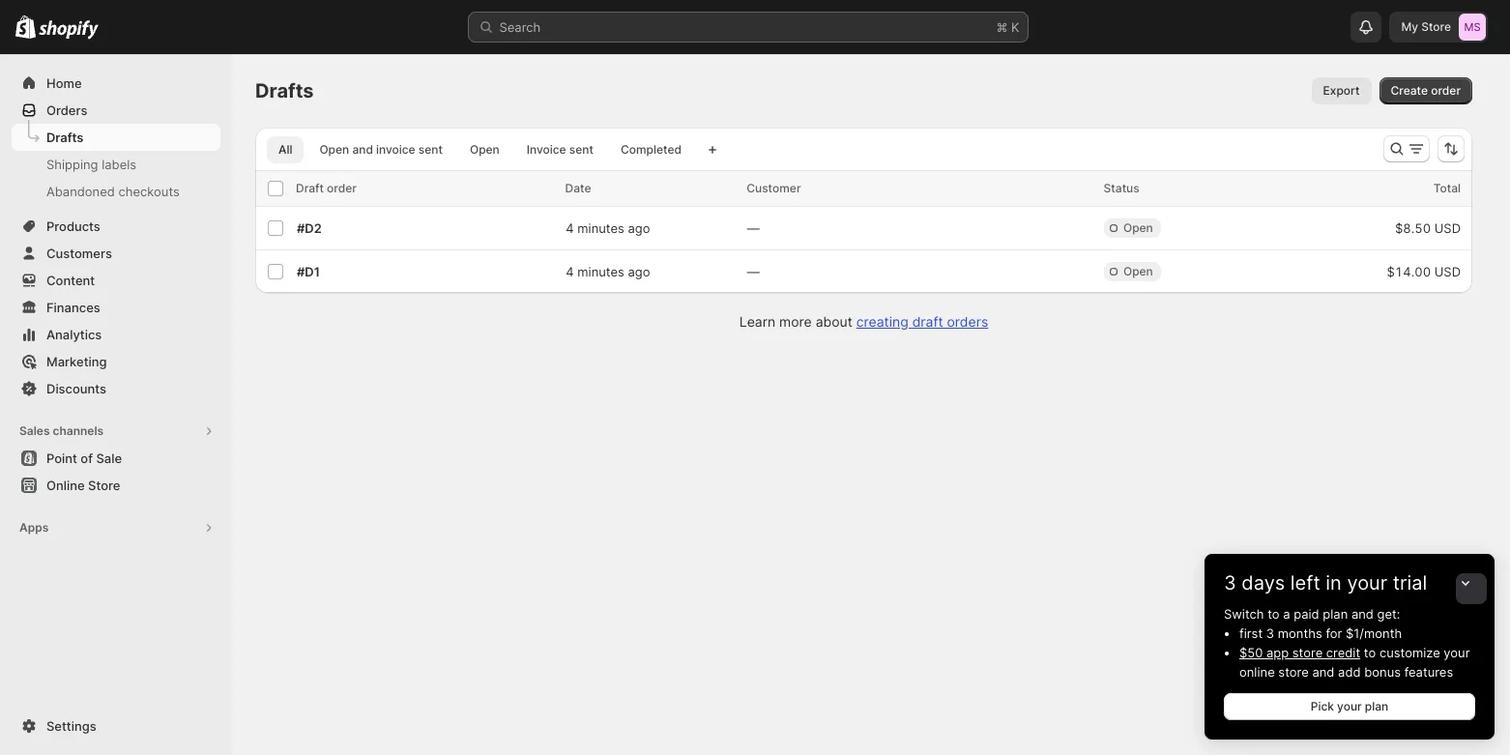 Task type: vqa. For each thing, say whether or not it's contained in the screenshot.
"Invoice sent" link
yes



Task type: describe. For each thing, give the bounding box(es) containing it.
analytics
[[46, 327, 102, 342]]

0 horizontal spatial and
[[352, 142, 373, 157]]

my
[[1402, 19, 1419, 34]]

first
[[1240, 626, 1263, 641]]

features
[[1405, 664, 1454, 680]]

discounts
[[46, 381, 106, 397]]

content link
[[12, 267, 221, 294]]

$50
[[1240, 645, 1264, 661]]

2 vertical spatial your
[[1338, 699, 1362, 714]]

0 vertical spatial plan
[[1323, 606, 1349, 622]]

sales
[[19, 424, 50, 438]]

creating
[[857, 313, 909, 330]]

switch to a paid plan and get:
[[1225, 606, 1401, 622]]

channels
[[53, 424, 104, 438]]

1 sent from the left
[[419, 142, 443, 157]]

$14.00
[[1387, 264, 1432, 280]]

usd for $8.50 usd
[[1435, 221, 1461, 236]]

status
[[1104, 181, 1140, 195]]

usd for $14.00 usd
[[1435, 264, 1461, 280]]

invoice sent link
[[515, 136, 605, 163]]

search
[[500, 19, 541, 35]]

⌘ k
[[997, 19, 1020, 35]]

all button
[[267, 136, 304, 163]]

orders
[[46, 103, 88, 118]]

marketing link
[[12, 348, 221, 375]]

create order link
[[1380, 77, 1473, 104]]

point of sale link
[[12, 445, 221, 472]]

discounts link
[[12, 375, 221, 402]]

#d1 link
[[297, 264, 320, 280]]

and for switch
[[1352, 606, 1374, 622]]

3 days left in your trial element
[[1205, 605, 1495, 740]]

draft
[[913, 313, 944, 330]]

get:
[[1378, 606, 1401, 622]]

create
[[1391, 83, 1429, 98]]

ago for #d2
[[628, 221, 650, 236]]

shipping labels link
[[12, 151, 221, 178]]

online store link
[[12, 472, 221, 499]]

open and invoice sent link
[[308, 136, 455, 163]]

store for my store
[[1422, 19, 1452, 34]]

export button
[[1312, 77, 1372, 104]]

#d2 link
[[297, 221, 322, 236]]

about
[[816, 313, 853, 330]]

checkouts
[[119, 184, 180, 199]]

completed
[[621, 142, 682, 157]]

more
[[780, 313, 812, 330]]

all
[[279, 142, 292, 157]]

customer
[[747, 181, 801, 195]]

4 minutes ago for #d1
[[566, 264, 650, 280]]

3 inside dropdown button
[[1225, 572, 1237, 595]]

open link
[[458, 136, 511, 163]]

create order
[[1391, 83, 1462, 98]]

customers
[[46, 246, 112, 261]]

1 vertical spatial plan
[[1366, 699, 1389, 714]]

0 horizontal spatial drafts
[[46, 130, 83, 145]]

home
[[46, 75, 82, 91]]

order for create order
[[1432, 83, 1462, 98]]

days
[[1242, 572, 1286, 595]]

sale
[[96, 451, 122, 466]]

months
[[1278, 626, 1323, 641]]

sales channels
[[19, 424, 104, 438]]

to inside to customize your online store and add bonus features
[[1365, 645, 1377, 661]]

creating draft orders link
[[857, 313, 989, 330]]

abandoned checkouts
[[46, 184, 180, 199]]

orders link
[[12, 97, 221, 124]]

app
[[1267, 645, 1289, 661]]

drafts link
[[12, 124, 221, 151]]

left
[[1291, 572, 1321, 595]]

total
[[1434, 181, 1461, 195]]

settings link
[[12, 713, 221, 740]]

apps
[[19, 520, 49, 535]]

shopify image
[[15, 15, 36, 39]]

orders
[[947, 313, 989, 330]]

a
[[1284, 606, 1291, 622]]

labels
[[102, 157, 136, 172]]

home link
[[12, 70, 221, 97]]

and for to
[[1313, 664, 1335, 680]]

— for #d1
[[748, 264, 760, 280]]

2 sent from the left
[[569, 142, 594, 157]]

pick
[[1311, 699, 1335, 714]]

point of sale button
[[0, 445, 232, 472]]

$1/month
[[1346, 626, 1403, 641]]

$8.50 usd
[[1396, 221, 1461, 236]]

online
[[1240, 664, 1276, 680]]

settings
[[46, 719, 96, 734]]

shipping labels
[[46, 157, 136, 172]]

learn more about creating draft orders
[[740, 313, 989, 330]]

analytics link
[[12, 321, 221, 348]]

abandoned
[[46, 184, 115, 199]]

date
[[565, 181, 591, 195]]



Task type: locate. For each thing, give the bounding box(es) containing it.
usd right $14.00
[[1435, 264, 1461, 280]]

1 vertical spatial to
[[1365, 645, 1377, 661]]

and left add
[[1313, 664, 1335, 680]]

online
[[46, 478, 85, 493]]

to left a
[[1268, 606, 1280, 622]]

shopify image
[[39, 20, 99, 39]]

— down customer
[[748, 221, 760, 236]]

1 horizontal spatial to
[[1365, 645, 1377, 661]]

usd
[[1435, 221, 1461, 236], [1435, 264, 1461, 280]]

drafts up all
[[255, 79, 314, 103]]

—
[[748, 221, 760, 236], [748, 264, 760, 280]]

2 horizontal spatial and
[[1352, 606, 1374, 622]]

1 vertical spatial minutes
[[578, 264, 625, 280]]

drafts
[[255, 79, 314, 103], [46, 130, 83, 145]]

0 vertical spatial and
[[352, 142, 373, 157]]

0 vertical spatial ago
[[628, 221, 650, 236]]

minutes
[[578, 221, 625, 236], [578, 264, 625, 280]]

0 vertical spatial store
[[1422, 19, 1452, 34]]

your right pick
[[1338, 699, 1362, 714]]

of
[[81, 451, 93, 466]]

1 horizontal spatial store
[[1422, 19, 1452, 34]]

$50 app store credit link
[[1240, 645, 1361, 661]]

plan up for
[[1323, 606, 1349, 622]]

tab list
[[263, 135, 697, 163]]

— up learn
[[748, 264, 760, 280]]

4 for #d2
[[566, 221, 574, 236]]

1 horizontal spatial plan
[[1366, 699, 1389, 714]]

for
[[1326, 626, 1343, 641]]

minutes for #d2
[[578, 221, 625, 236]]

your inside to customize your online store and add bonus features
[[1444, 645, 1471, 661]]

2 vertical spatial and
[[1313, 664, 1335, 680]]

switch
[[1225, 606, 1265, 622]]

your inside dropdown button
[[1348, 572, 1388, 595]]

1 vertical spatial usd
[[1435, 264, 1461, 280]]

0 vertical spatial order
[[1432, 83, 1462, 98]]

0 horizontal spatial 3
[[1225, 572, 1237, 595]]

shipping
[[46, 157, 98, 172]]

2 4 from the top
[[566, 264, 574, 280]]

open
[[320, 142, 349, 157], [470, 142, 500, 157], [1124, 221, 1154, 235], [1124, 264, 1154, 279]]

3 days left in your trial
[[1225, 572, 1428, 595]]

0 vertical spatial 4
[[566, 221, 574, 236]]

credit
[[1327, 645, 1361, 661]]

2 ago from the top
[[628, 264, 650, 280]]

0 vertical spatial minutes
[[578, 221, 625, 236]]

store for online store
[[88, 478, 120, 493]]

0 horizontal spatial to
[[1268, 606, 1280, 622]]

2 — from the top
[[748, 264, 760, 280]]

$14.00 usd
[[1387, 264, 1461, 280]]

trial
[[1394, 572, 1428, 595]]

your up the features
[[1444, 645, 1471, 661]]

1 — from the top
[[748, 221, 760, 236]]

order inside create order link
[[1432, 83, 1462, 98]]

abandoned checkouts link
[[12, 178, 221, 205]]

plan
[[1323, 606, 1349, 622], [1366, 699, 1389, 714]]

1 vertical spatial —
[[748, 264, 760, 280]]

1 vertical spatial 4
[[566, 264, 574, 280]]

$8.50
[[1396, 221, 1432, 236]]

ago for #d1
[[628, 264, 650, 280]]

1 vertical spatial store
[[88, 478, 120, 493]]

0 vertical spatial your
[[1348, 572, 1388, 595]]

2 minutes from the top
[[578, 264, 625, 280]]

3 right 'first'
[[1267, 626, 1275, 641]]

open and invoice sent
[[320, 142, 443, 157]]

sent right invoice
[[419, 142, 443, 157]]

completed link
[[609, 136, 693, 163]]

customers link
[[12, 240, 221, 267]]

1 horizontal spatial 3
[[1267, 626, 1275, 641]]

your right in
[[1348, 572, 1388, 595]]

draft order
[[296, 181, 357, 195]]

0 vertical spatial 3
[[1225, 572, 1237, 595]]

store down the sale
[[88, 478, 120, 493]]

4 minutes ago
[[566, 221, 650, 236], [566, 264, 650, 280]]

0 horizontal spatial sent
[[419, 142, 443, 157]]

and
[[352, 142, 373, 157], [1352, 606, 1374, 622], [1313, 664, 1335, 680]]

store
[[1422, 19, 1452, 34], [88, 478, 120, 493]]

my store
[[1402, 19, 1452, 34]]

k
[[1012, 19, 1020, 35]]

online store
[[46, 478, 120, 493]]

1 vertical spatial order
[[327, 181, 357, 195]]

order right create at right top
[[1432, 83, 1462, 98]]

store down "months" at bottom
[[1293, 645, 1323, 661]]

— for #d2
[[748, 221, 760, 236]]

your
[[1348, 572, 1388, 595], [1444, 645, 1471, 661], [1338, 699, 1362, 714]]

#d2
[[297, 221, 322, 236]]

0 vertical spatial to
[[1268, 606, 1280, 622]]

to down $1/month
[[1365, 645, 1377, 661]]

and up $1/month
[[1352, 606, 1374, 622]]

ago
[[628, 221, 650, 236], [628, 264, 650, 280]]

learn
[[740, 313, 776, 330]]

plan down bonus
[[1366, 699, 1389, 714]]

bonus
[[1365, 664, 1402, 680]]

to
[[1268, 606, 1280, 622], [1365, 645, 1377, 661]]

order
[[1432, 83, 1462, 98], [327, 181, 357, 195]]

3 left "days"
[[1225, 572, 1237, 595]]

1 minutes from the top
[[578, 221, 625, 236]]

1 vertical spatial drafts
[[46, 130, 83, 145]]

1 vertical spatial ago
[[628, 264, 650, 280]]

0 vertical spatial 4 minutes ago
[[566, 221, 650, 236]]

point
[[46, 451, 77, 466]]

1 4 from the top
[[566, 221, 574, 236]]

3
[[1225, 572, 1237, 595], [1267, 626, 1275, 641]]

store down $50 app store credit link
[[1279, 664, 1309, 680]]

sent right invoice at the left top of page
[[569, 142, 594, 157]]

0 vertical spatial store
[[1293, 645, 1323, 661]]

⌘
[[997, 19, 1008, 35]]

1 vertical spatial 3
[[1267, 626, 1275, 641]]

and inside to customize your online store and add bonus features
[[1313, 664, 1335, 680]]

store inside to customize your online store and add bonus features
[[1279, 664, 1309, 680]]

store inside button
[[88, 478, 120, 493]]

1 vertical spatial your
[[1444, 645, 1471, 661]]

and left invoice
[[352, 142, 373, 157]]

finances
[[46, 300, 100, 315]]

4 for #d1
[[566, 264, 574, 280]]

point of sale
[[46, 451, 122, 466]]

apps button
[[12, 515, 221, 542]]

minutes for #d1
[[578, 264, 625, 280]]

customize
[[1380, 645, 1441, 661]]

sent
[[419, 142, 443, 157], [569, 142, 594, 157]]

1 vertical spatial and
[[1352, 606, 1374, 622]]

0 vertical spatial drafts
[[255, 79, 314, 103]]

1 horizontal spatial order
[[1432, 83, 1462, 98]]

content
[[46, 273, 95, 288]]

1 vertical spatial 4 minutes ago
[[566, 264, 650, 280]]

store right my
[[1422, 19, 1452, 34]]

tab list containing all
[[263, 135, 697, 163]]

0 horizontal spatial order
[[327, 181, 357, 195]]

products
[[46, 219, 100, 234]]

in
[[1326, 572, 1342, 595]]

2 usd from the top
[[1435, 264, 1461, 280]]

1 horizontal spatial sent
[[569, 142, 594, 157]]

paid
[[1294, 606, 1320, 622]]

0 horizontal spatial store
[[88, 478, 120, 493]]

2 4 minutes ago from the top
[[566, 264, 650, 280]]

drafts down 'orders'
[[46, 130, 83, 145]]

1 4 minutes ago from the top
[[566, 221, 650, 236]]

1 ago from the top
[[628, 221, 650, 236]]

1 horizontal spatial drafts
[[255, 79, 314, 103]]

1 usd from the top
[[1435, 221, 1461, 236]]

4 minutes ago for #d2
[[566, 221, 650, 236]]

0 horizontal spatial plan
[[1323, 606, 1349, 622]]

marketing
[[46, 354, 107, 369]]

1 horizontal spatial and
[[1313, 664, 1335, 680]]

usd right "$8.50"
[[1435, 221, 1461, 236]]

0 vertical spatial usd
[[1435, 221, 1461, 236]]

$50 app store credit
[[1240, 645, 1361, 661]]

order right draft
[[327, 181, 357, 195]]

invoice
[[376, 142, 416, 157]]

pick your plan link
[[1225, 694, 1476, 721]]

pick your plan
[[1311, 699, 1389, 714]]

online store button
[[0, 472, 232, 499]]

export
[[1324, 83, 1360, 98]]

3 days left in your trial button
[[1205, 554, 1495, 595]]

0 vertical spatial —
[[748, 221, 760, 236]]

order for draft order
[[327, 181, 357, 195]]

1 vertical spatial store
[[1279, 664, 1309, 680]]

#d1
[[297, 264, 320, 280]]

my store image
[[1460, 14, 1487, 41]]

store
[[1293, 645, 1323, 661], [1279, 664, 1309, 680]]

to customize your online store and add bonus features
[[1240, 645, 1471, 680]]

first 3 months for $1/month
[[1240, 626, 1403, 641]]

invoice
[[527, 142, 566, 157]]



